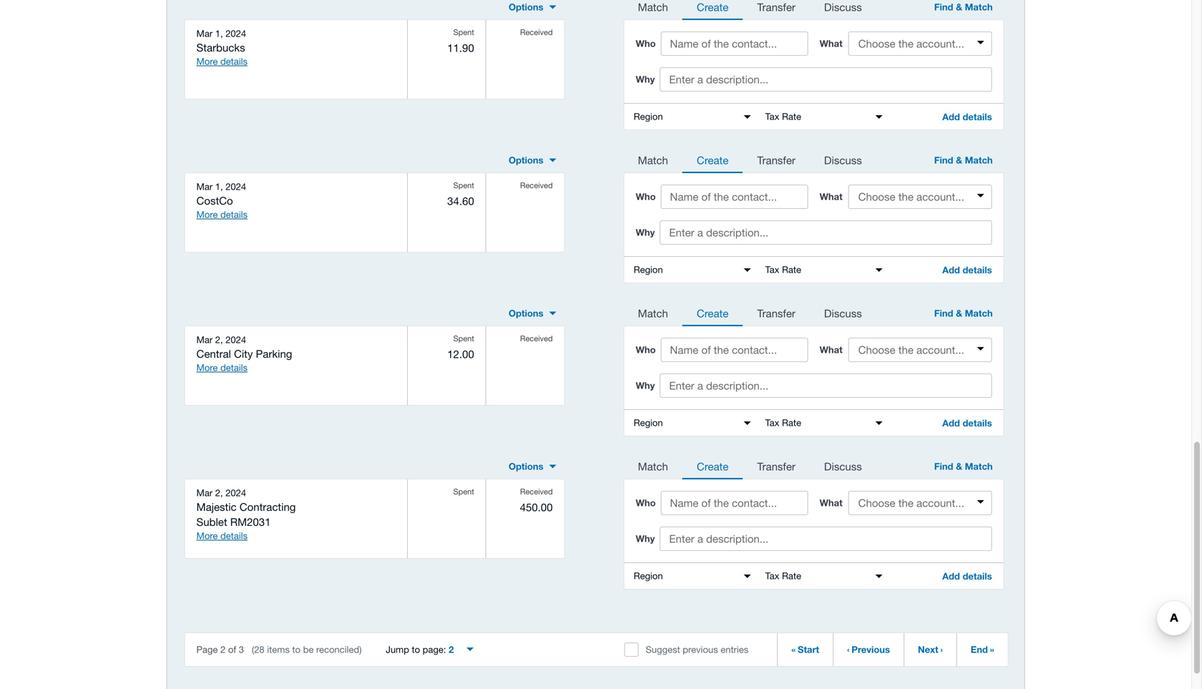 Task type: describe. For each thing, give the bounding box(es) containing it.
4 transfer link from the top
[[743, 452, 810, 479]]

find for 34.60
[[934, 154, 954, 166]]

find & match for 11.90
[[934, 1, 993, 12]]

jump
[[386, 644, 409, 655]]

rm2031
[[230, 516, 271, 528]]

2024 for majestic
[[226, 487, 246, 498]]

(
[[252, 644, 254, 655]]

choose the account... text field for majestic contracting
[[850, 492, 991, 514]]

12.00
[[447, 348, 474, 360]]

match link for 12.00
[[624, 299, 683, 326]]

start
[[798, 644, 819, 655]]

4 find & match from the top
[[934, 461, 993, 472]]

2 to from the left
[[412, 644, 420, 655]]

& for 11.90
[[956, 1, 963, 12]]

add details for 34.60
[[943, 264, 992, 275]]

4 add from the top
[[943, 571, 960, 582]]

Name of the contact... text field
[[661, 31, 808, 56]]

details inside mar 2, 2024 majestic contracting sublet rm2031 more details
[[220, 530, 248, 541]]

options button for 11.90
[[500, 0, 565, 18]]

end
[[971, 644, 988, 655]]

4 add details from the top
[[943, 571, 992, 582]]

more details button for costco
[[196, 208, 248, 221]]

2024 for costco
[[226, 181, 246, 192]]

discuss for 11.90
[[824, 1, 862, 13]]

mar 1, 2024 starbucks more details
[[196, 28, 248, 67]]

items
[[267, 644, 290, 655]]

& for 34.60
[[956, 154, 963, 166]]

name of the contact... text field for 34.60
[[661, 184, 808, 209]]

34.60
[[447, 195, 474, 207]]

11.90
[[447, 42, 474, 54]]

4 find from the top
[[934, 461, 954, 472]]

more details button for central
[[196, 361, 248, 374]]

mar for costco
[[196, 181, 213, 192]]

spent for 12.00
[[453, 334, 474, 343]]

enter a description... text field for starbucks
[[660, 67, 992, 91]]

create for 12.00
[[697, 307, 729, 319]]

choose the account... text field for 11.90
[[850, 33, 991, 54]]

4 discuss from the top
[[824, 460, 862, 473]]

discuss for 12.00
[[824, 307, 862, 319]]

received for 11.90
[[520, 27, 553, 37]]

options for 34.60
[[509, 154, 544, 166]]

create link for 12.00
[[683, 299, 743, 326]]

4 create from the top
[[697, 460, 729, 473]]

create link for 34.60
[[683, 146, 743, 173]]

2, for central
[[215, 334, 223, 345]]

page 2 of 3 ( 28 items to be reconciled)
[[196, 644, 364, 655]]

2, for majestic
[[215, 487, 223, 498]]

4 options from the top
[[509, 461, 544, 472]]

add details link for 34.60
[[931, 257, 1004, 282]]

match link for 34.60
[[624, 146, 683, 173]]

4 why from the top
[[636, 533, 655, 544]]

transfer for 12.00
[[757, 307, 796, 319]]

more inside "mar 2, 2024 central city parking more details"
[[196, 362, 218, 373]]

transfer for 34.60
[[757, 154, 796, 166]]

name of the contact... text field for 12.00
[[661, 338, 808, 362]]

who for 34.60
[[636, 191, 656, 202]]

city
[[234, 347, 253, 360]]

3 name of the contact... text field from the top
[[661, 491, 808, 515]]

add details link for 12.00
[[931, 410, 1004, 436]]

options for 12.00
[[509, 308, 544, 319]]

4 create link from the top
[[683, 452, 743, 479]]

central
[[196, 347, 231, 360]]

contracting
[[240, 501, 296, 513]]

4 more details button from the top
[[196, 530, 248, 542]]

page
[[196, 644, 218, 655]]

4 match link from the top
[[624, 452, 683, 479]]

costco
[[196, 194, 233, 207]]

4 add details link from the top
[[931, 563, 1004, 589]]

what for 34.60
[[820, 191, 843, 202]]

1, for starbucks
[[215, 28, 223, 39]]

4 discuss link from the top
[[810, 452, 876, 479]]

mar 2, 2024 central city parking more details
[[196, 334, 292, 373]]

spent 34.60
[[447, 181, 474, 207]]

2024 for starbucks
[[226, 28, 246, 39]]

2024 for central
[[226, 334, 246, 345]]

& for 12.00
[[956, 308, 963, 319]]

starbucks
[[196, 41, 245, 54]]

enter a description... text field for majestic contracting
[[660, 527, 992, 551]]

why for 12.00
[[636, 380, 655, 391]]

4 transfer from the top
[[757, 460, 796, 473]]

spent 12.00
[[447, 334, 474, 360]]

entries
[[721, 644, 749, 655]]



Task type: vqa. For each thing, say whether or not it's contained in the screenshot.
the bottom Tax
no



Task type: locate. For each thing, give the bounding box(es) containing it.
mar inside "mar 2, 2024 central city parking more details"
[[196, 334, 213, 345]]

what
[[820, 38, 843, 49], [820, 191, 843, 202], [820, 344, 843, 355], [820, 497, 843, 508]]

1 add details from the top
[[943, 111, 992, 122]]

2 find & match link from the top
[[922, 146, 1004, 173]]

2 find & match from the top
[[934, 154, 993, 166]]

0 vertical spatial name of the contact... text field
[[661, 184, 808, 209]]

find for 12.00
[[934, 308, 954, 319]]

create link
[[683, 0, 743, 20], [683, 146, 743, 173], [683, 299, 743, 326], [683, 452, 743, 479]]

add details for 12.00
[[943, 417, 992, 429]]

more details button down 'central'
[[196, 361, 248, 374]]

details inside "mar 2, 2024 central city parking more details"
[[220, 362, 248, 373]]

3 what from the top
[[820, 344, 843, 355]]

3 add from the top
[[943, 417, 960, 429]]

to left be
[[292, 644, 301, 655]]

1 vertical spatial 1,
[[215, 181, 223, 192]]

2 enter a description... text field from the top
[[660, 373, 992, 398]]

1 vertical spatial enter a description... text field
[[660, 527, 992, 551]]

more down 'central'
[[196, 362, 218, 373]]

4 received from the top
[[520, 487, 553, 496]]

choose the account... text field for costco
[[850, 186, 991, 207]]

3 find & match link from the top
[[922, 299, 1004, 326]]

1 who from the top
[[636, 38, 656, 49]]

2 find from the top
[[934, 154, 954, 166]]

add details link for 11.90
[[931, 104, 1004, 129]]

2024 up majestic
[[226, 487, 246, 498]]

3 mar from the top
[[196, 334, 213, 345]]

options button for 12.00
[[500, 302, 565, 325]]

None text field
[[627, 104, 758, 129], [758, 104, 890, 129], [627, 257, 758, 283], [627, 410, 758, 436], [758, 563, 890, 589], [627, 104, 758, 129], [758, 104, 890, 129], [627, 257, 758, 283], [627, 410, 758, 436], [758, 563, 890, 589]]

details inside the mar 1, 2024 costco more details
[[220, 209, 248, 220]]

1 more from the top
[[196, 56, 218, 67]]

1, inside "mar 1, 2024 starbucks more details"
[[215, 28, 223, 39]]

discuss link
[[810, 0, 876, 20], [810, 146, 876, 173], [810, 299, 876, 326], [810, 452, 876, 479]]

mar inside the mar 1, 2024 costco more details
[[196, 181, 213, 192]]

mar 2, 2024 majestic contracting sublet rm2031 more details
[[196, 487, 296, 541]]

4 what from the top
[[820, 497, 843, 508]]

1 vertical spatial enter a description... text field
[[660, 373, 992, 398]]

3 find & match from the top
[[934, 308, 993, 319]]

1, inside the mar 1, 2024 costco more details
[[215, 181, 223, 192]]

previous link
[[833, 633, 904, 666]]

what for 11.90
[[820, 38, 843, 49]]

3 add details link from the top
[[931, 410, 1004, 436]]

mar
[[196, 28, 213, 39], [196, 181, 213, 192], [196, 334, 213, 345], [196, 487, 213, 498]]

3 who from the top
[[636, 344, 656, 355]]

4 who from the top
[[636, 497, 656, 508]]

choose the account... text field for 12.00
[[850, 339, 991, 361]]

3 discuss from the top
[[824, 307, 862, 319]]

mar inside "mar 1, 2024 starbucks more details"
[[196, 28, 213, 39]]

1 discuss link from the top
[[810, 0, 876, 20]]

2 vertical spatial name of the contact... text field
[[661, 491, 808, 515]]

2 add details link from the top
[[931, 257, 1004, 282]]

0 horizontal spatial to
[[292, 644, 301, 655]]

2, inside mar 2, 2024 majestic contracting sublet rm2031 more details
[[215, 487, 223, 498]]

450.00
[[520, 501, 553, 514]]

end link
[[957, 633, 1008, 666]]

find
[[934, 1, 954, 12], [934, 154, 954, 166], [934, 308, 954, 319], [934, 461, 954, 472]]

0 vertical spatial enter a description... text field
[[660, 220, 992, 245]]

3 & from the top
[[956, 308, 963, 319]]

discuss for 34.60
[[824, 154, 862, 166]]

jump to page:
[[386, 644, 446, 655]]

1 vertical spatial choose the account... text field
[[850, 339, 991, 361]]

mar up costco
[[196, 181, 213, 192]]

2 discuss link from the top
[[810, 146, 876, 173]]

more details button
[[196, 55, 248, 68], [196, 208, 248, 221], [196, 361, 248, 374], [196, 530, 248, 542]]

0 vertical spatial choose the account... text field
[[850, 186, 991, 207]]

4 & from the top
[[956, 461, 963, 472]]

2024 inside "mar 2, 2024 central city parking more details"
[[226, 334, 246, 345]]

find & match link for 34.60
[[922, 146, 1004, 173]]

find & match link for 11.90
[[922, 0, 1004, 20]]

received inside received 450.00
[[520, 487, 553, 496]]

0 vertical spatial choose the account... text field
[[850, 33, 991, 54]]

3 spent from the top
[[453, 334, 474, 343]]

next
[[918, 644, 939, 655]]

find & match for 34.60
[[934, 154, 993, 166]]

2024 inside mar 2, 2024 majestic contracting sublet rm2031 more details
[[226, 487, 246, 498]]

Enter a description... text field
[[660, 67, 992, 91], [660, 527, 992, 551]]

spent for 11.90
[[453, 27, 474, 37]]

1 create from the top
[[697, 1, 729, 13]]

1 mar from the top
[[196, 28, 213, 39]]

mar up 'central'
[[196, 334, 213, 345]]

add for 34.60
[[943, 264, 960, 275]]

1, for costco
[[215, 181, 223, 192]]

1 enter a description... text field from the top
[[660, 220, 992, 245]]

sublet
[[196, 516, 227, 528]]

3 2024 from the top
[[226, 334, 246, 345]]

Name of the contact... text field
[[661, 184, 808, 209], [661, 338, 808, 362], [661, 491, 808, 515]]

add details for 11.90
[[943, 111, 992, 122]]

more details button down sublet
[[196, 530, 248, 542]]

3 create link from the top
[[683, 299, 743, 326]]

create
[[697, 1, 729, 13], [697, 154, 729, 166], [697, 307, 729, 319], [697, 460, 729, 473]]

2 choose the account... text field from the top
[[850, 492, 991, 514]]

majestic
[[196, 501, 237, 513]]

2 why from the top
[[636, 227, 655, 238]]

mar inside mar 2, 2024 majestic contracting sublet rm2031 more details
[[196, 487, 213, 498]]

transfer link for 11.90
[[743, 0, 810, 20]]

1 transfer from the top
[[757, 1, 796, 13]]

2 2024 from the top
[[226, 181, 246, 192]]

find for 11.90
[[934, 1, 954, 12]]

mar up the starbucks
[[196, 28, 213, 39]]

start link
[[777, 633, 833, 666]]

why for 34.60
[[636, 227, 655, 238]]

1 choose the account... text field from the top
[[850, 33, 991, 54]]

why for 11.90
[[636, 74, 655, 85]]

find & match for 12.00
[[934, 308, 993, 319]]

next link
[[904, 633, 957, 666]]

mar for central city parking
[[196, 334, 213, 345]]

find & match link
[[922, 0, 1004, 20], [922, 146, 1004, 173], [922, 299, 1004, 326], [922, 452, 1004, 479]]

details
[[220, 56, 248, 67], [963, 111, 992, 122], [220, 209, 248, 220], [963, 264, 992, 275], [220, 362, 248, 373], [963, 417, 992, 429], [220, 530, 248, 541], [963, 571, 992, 582]]

more down the starbucks
[[196, 56, 218, 67]]

details inside "mar 1, 2024 starbucks more details"
[[220, 56, 248, 67]]

spent for 34.60
[[453, 181, 474, 190]]

1 match link from the top
[[624, 0, 683, 20]]

1 add from the top
[[943, 111, 960, 122]]

None text field
[[758, 257, 890, 283], [758, 410, 890, 436], [627, 563, 758, 589], [758, 257, 890, 283], [758, 410, 890, 436], [627, 563, 758, 589]]

previous
[[683, 644, 718, 655]]

transfer
[[757, 1, 796, 13], [757, 154, 796, 166], [757, 307, 796, 319], [757, 460, 796, 473]]

2 create from the top
[[697, 154, 729, 166]]

why
[[636, 74, 655, 85], [636, 227, 655, 238], [636, 380, 655, 391], [636, 533, 655, 544]]

2 & from the top
[[956, 154, 963, 166]]

3 find from the top
[[934, 308, 954, 319]]

create link for 11.90
[[683, 0, 743, 20]]

enter a description... text field for 12.00
[[660, 373, 992, 398]]

received for 12.00
[[520, 334, 553, 343]]

suggest previous entries
[[646, 644, 749, 655]]

more down sublet
[[196, 530, 218, 541]]

2 mar from the top
[[196, 181, 213, 192]]

1 add details link from the top
[[931, 104, 1004, 129]]

2, up 'central'
[[215, 334, 223, 345]]

0 vertical spatial 2,
[[215, 334, 223, 345]]

2 transfer from the top
[[757, 154, 796, 166]]

2 create link from the top
[[683, 146, 743, 173]]

create for 34.60
[[697, 154, 729, 166]]

28
[[254, 644, 265, 655]]

2 2, from the top
[[215, 487, 223, 498]]

0 vertical spatial enter a description... text field
[[660, 67, 992, 91]]

what for 12.00
[[820, 344, 843, 355]]

1 horizontal spatial to
[[412, 644, 420, 655]]

page:
[[423, 644, 446, 655]]

1 2, from the top
[[215, 334, 223, 345]]

4 find & match link from the top
[[922, 452, 1004, 479]]

discuss link for 11.90
[[810, 0, 876, 20]]

0 vertical spatial 1,
[[215, 28, 223, 39]]

transfer for 11.90
[[757, 1, 796, 13]]

to
[[292, 644, 301, 655], [412, 644, 420, 655]]

None checkbox
[[624, 643, 639, 657]]

transfer link for 12.00
[[743, 299, 810, 326]]

more down costco
[[196, 209, 218, 220]]

2024 up city on the left
[[226, 334, 246, 345]]

spent inside spent 12.00
[[453, 334, 474, 343]]

2 transfer link from the top
[[743, 146, 810, 173]]

add for 12.00
[[943, 417, 960, 429]]

2 more details button from the top
[[196, 208, 248, 221]]

3 transfer link from the top
[[743, 299, 810, 326]]

previous
[[852, 644, 890, 655]]

1 create link from the top
[[683, 0, 743, 20]]

who
[[636, 38, 656, 49], [636, 191, 656, 202], [636, 344, 656, 355], [636, 497, 656, 508]]

discuss
[[824, 1, 862, 13], [824, 154, 862, 166], [824, 307, 862, 319], [824, 460, 862, 473]]

add
[[943, 111, 960, 122], [943, 264, 960, 275], [943, 417, 960, 429], [943, 571, 960, 582]]

who for 12.00
[[636, 344, 656, 355]]

options button
[[500, 0, 565, 18], [500, 149, 565, 172], [500, 302, 565, 325], [500, 455, 565, 478]]

2 spent from the top
[[453, 181, 474, 190]]

1 vertical spatial 2,
[[215, 487, 223, 498]]

1, up costco
[[215, 181, 223, 192]]

match
[[638, 1, 668, 13], [965, 1, 993, 12], [638, 154, 668, 166], [965, 154, 993, 166], [638, 307, 668, 319], [965, 308, 993, 319], [638, 460, 668, 473], [965, 461, 993, 472]]

1 1, from the top
[[215, 28, 223, 39]]

spent inside the 'spent 34.60'
[[453, 181, 474, 190]]

2, inside "mar 2, 2024 central city parking more details"
[[215, 334, 223, 345]]

Choose the account... text field
[[850, 33, 991, 54], [850, 339, 991, 361]]

1 vertical spatial choose the account... text field
[[850, 492, 991, 514]]

options
[[509, 1, 544, 12], [509, 154, 544, 166], [509, 308, 544, 319], [509, 461, 544, 472]]

mar 1, 2024 costco more details
[[196, 181, 248, 220]]

2 choose the account... text field from the top
[[850, 339, 991, 361]]

2, up majestic
[[215, 487, 223, 498]]

2024 inside the mar 1, 2024 costco more details
[[226, 181, 246, 192]]

add details
[[943, 111, 992, 122], [943, 264, 992, 275], [943, 417, 992, 429], [943, 571, 992, 582]]

add details link
[[931, 104, 1004, 129], [931, 257, 1004, 282], [931, 410, 1004, 436], [931, 563, 1004, 589]]

suggest
[[646, 644, 680, 655]]

spent inside spent 11.90
[[453, 27, 474, 37]]

2 match link from the top
[[624, 146, 683, 173]]

more details button down costco
[[196, 208, 248, 221]]

be
[[303, 644, 314, 655]]

reconciled)
[[316, 644, 362, 655]]

2,
[[215, 334, 223, 345], [215, 487, 223, 498]]

more inside "mar 1, 2024 starbucks more details"
[[196, 56, 218, 67]]

1 enter a description... text field from the top
[[660, 67, 992, 91]]

2 add details from the top
[[943, 264, 992, 275]]

more details button for starbucks
[[196, 55, 248, 68]]

options for 11.90
[[509, 1, 544, 12]]

match link for 11.90
[[624, 0, 683, 20]]

2 received from the top
[[520, 181, 553, 190]]

2 options from the top
[[509, 154, 544, 166]]

1 find from the top
[[934, 1, 954, 12]]

3 create from the top
[[697, 307, 729, 319]]

4 2024 from the top
[[226, 487, 246, 498]]

2024 inside "mar 1, 2024 starbucks more details"
[[226, 28, 246, 39]]

1, up the starbucks
[[215, 28, 223, 39]]

1 options button from the top
[[500, 0, 565, 18]]

3 more details button from the top
[[196, 361, 248, 374]]

3
[[239, 644, 244, 655]]

find & match
[[934, 1, 993, 12], [934, 154, 993, 166], [934, 308, 993, 319], [934, 461, 993, 472]]

of
[[228, 644, 236, 655]]

to left page:
[[412, 644, 420, 655]]

more
[[196, 56, 218, 67], [196, 209, 218, 220], [196, 362, 218, 373], [196, 530, 218, 541]]

enter a description... text field for 34.60
[[660, 220, 992, 245]]

match link
[[624, 0, 683, 20], [624, 146, 683, 173], [624, 299, 683, 326], [624, 452, 683, 479]]

1 more details button from the top
[[196, 55, 248, 68]]

1,
[[215, 28, 223, 39], [215, 181, 223, 192]]

2 1, from the top
[[215, 181, 223, 192]]

1 options from the top
[[509, 1, 544, 12]]

1 & from the top
[[956, 1, 963, 12]]

parking
[[256, 347, 292, 360]]

1 discuss from the top
[[824, 1, 862, 13]]

more inside mar 2, 2024 majestic contracting sublet rm2031 more details
[[196, 530, 218, 541]]

spent 11.90
[[447, 27, 474, 54]]

1 spent from the top
[[453, 27, 474, 37]]

2
[[220, 644, 226, 655]]

3 transfer from the top
[[757, 307, 796, 319]]

2 name of the contact... text field from the top
[[661, 338, 808, 362]]

spent
[[453, 27, 474, 37], [453, 181, 474, 190], [453, 334, 474, 343], [453, 487, 474, 496]]

more inside the mar 1, 2024 costco more details
[[196, 209, 218, 220]]

1 vertical spatial name of the contact... text field
[[661, 338, 808, 362]]

transfer link
[[743, 0, 810, 20], [743, 146, 810, 173], [743, 299, 810, 326], [743, 452, 810, 479]]

received 450.00
[[520, 487, 553, 514]]

2 discuss from the top
[[824, 154, 862, 166]]

transfer link for 34.60
[[743, 146, 810, 173]]

3 discuss link from the top
[[810, 299, 876, 326]]

1 why from the top
[[636, 74, 655, 85]]

options button for 34.60
[[500, 149, 565, 172]]

1 name of the contact... text field from the top
[[661, 184, 808, 209]]

1 2024 from the top
[[226, 28, 246, 39]]

more details button down the starbucks
[[196, 55, 248, 68]]

create for 11.90
[[697, 1, 729, 13]]

4 more from the top
[[196, 530, 218, 541]]

mar up majestic
[[196, 487, 213, 498]]

2024 up the starbucks
[[226, 28, 246, 39]]

2 enter a description... text field from the top
[[660, 527, 992, 551]]

who for 11.90
[[636, 38, 656, 49]]

2024
[[226, 28, 246, 39], [226, 181, 246, 192], [226, 334, 246, 345], [226, 487, 246, 498]]

3 received from the top
[[520, 334, 553, 343]]

discuss link for 34.60
[[810, 146, 876, 173]]

1 find & match from the top
[[934, 1, 993, 12]]

2024 up costco
[[226, 181, 246, 192]]

discuss link for 12.00
[[810, 299, 876, 326]]

add for 11.90
[[943, 111, 960, 122]]

1 to from the left
[[292, 644, 301, 655]]

received
[[520, 27, 553, 37], [520, 181, 553, 190], [520, 334, 553, 343], [520, 487, 553, 496]]

&
[[956, 1, 963, 12], [956, 154, 963, 166], [956, 308, 963, 319], [956, 461, 963, 472]]

mar for starbucks
[[196, 28, 213, 39]]

2 options button from the top
[[500, 149, 565, 172]]

4 options button from the top
[[500, 455, 565, 478]]

Enter a description... text field
[[660, 220, 992, 245], [660, 373, 992, 398]]

3 options from the top
[[509, 308, 544, 319]]

3 match link from the top
[[624, 299, 683, 326]]

Choose the account... text field
[[850, 186, 991, 207], [850, 492, 991, 514]]

4 spent from the top
[[453, 487, 474, 496]]

received for 34.60
[[520, 181, 553, 190]]

find & match link for 12.00
[[922, 299, 1004, 326]]

2 more from the top
[[196, 209, 218, 220]]

1 find & match link from the top
[[922, 0, 1004, 20]]



